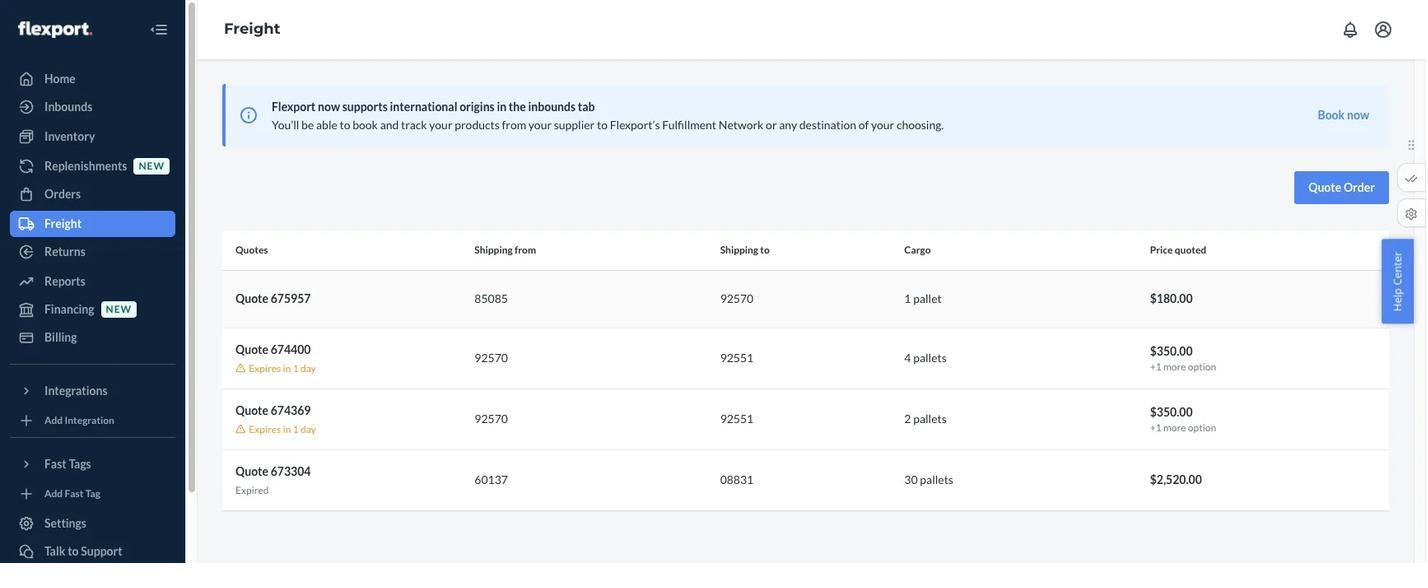 Task type: describe. For each thing, give the bounding box(es) containing it.
freight inside freight link
[[44, 217, 82, 231]]

pallets for 2 pallets
[[913, 412, 947, 426]]

92551 for 4 pallets
[[720, 351, 754, 365]]

talk
[[44, 544, 65, 558]]

+1 for 4 pallets
[[1150, 360, 1162, 373]]

674369
[[271, 403, 311, 417]]

1 for 674369
[[293, 423, 299, 435]]

quote inside "quote 673304 expired"
[[236, 464, 268, 478]]

now for flexport
[[318, 100, 340, 114]]

in for 674369
[[283, 423, 291, 435]]

inbounds
[[44, 100, 92, 114]]

book now button
[[1318, 107, 1370, 124]]

help center button
[[1382, 239, 1414, 324]]

talk to support
[[44, 544, 122, 558]]

billing
[[44, 330, 77, 344]]

shipping for shipping from
[[475, 244, 513, 256]]

2 your from the left
[[529, 118, 552, 132]]

60137
[[475, 473, 508, 487]]

the
[[509, 100, 526, 114]]

be
[[301, 118, 314, 132]]

quotes
[[236, 244, 268, 256]]

quote order button
[[1295, 171, 1389, 204]]

2
[[905, 412, 911, 426]]

quote 674400
[[236, 342, 311, 356]]

2 pallets
[[905, 412, 947, 426]]

$350.00 +1 more option for 2 pallets
[[1150, 405, 1216, 434]]

inbounds link
[[10, 94, 175, 120]]

help
[[1390, 288, 1405, 312]]

flexport now supports international origins in the inbounds tab you'll be able to book and track your products from your supplier to flexport's fulfillment network or any destination of your choosing.
[[272, 100, 944, 132]]

new for financing
[[106, 303, 132, 316]]

support
[[81, 544, 122, 558]]

quoted
[[1175, 244, 1207, 256]]

quote 674369
[[236, 403, 311, 417]]

$350.00 for 4 pallets
[[1150, 344, 1193, 358]]

book now
[[1318, 108, 1370, 122]]

book
[[1318, 108, 1345, 122]]

fast tags button
[[10, 451, 175, 478]]

quote for quote 674400
[[236, 342, 268, 356]]

quote for quote 675957
[[236, 292, 268, 306]]

quote 673304 expired
[[236, 464, 311, 496]]

integration
[[65, 415, 114, 427]]

1 vertical spatial from
[[515, 244, 536, 256]]

1 for 674400
[[293, 362, 299, 374]]

financing
[[44, 302, 94, 316]]

pallet
[[913, 292, 942, 306]]

$180.00
[[1150, 292, 1193, 306]]

close navigation image
[[149, 20, 169, 40]]

billing link
[[10, 324, 175, 351]]

675957
[[271, 292, 311, 306]]

30
[[905, 473, 918, 487]]

center
[[1390, 252, 1405, 285]]

inventory link
[[10, 124, 175, 150]]

673304
[[271, 464, 311, 478]]

international
[[390, 100, 457, 114]]

92551 for 2 pallets
[[720, 412, 754, 426]]

home
[[44, 72, 76, 86]]

and
[[380, 118, 399, 132]]

shipping from
[[475, 244, 536, 256]]

674400
[[271, 342, 311, 356]]

destination
[[799, 118, 857, 132]]

92570 for 2 pallets
[[475, 412, 508, 426]]

expires for 674400
[[249, 362, 281, 374]]

tag
[[85, 488, 100, 500]]

origins
[[460, 100, 495, 114]]

network
[[719, 118, 764, 132]]

reports link
[[10, 268, 175, 295]]

expires in 1 day for 674400
[[249, 362, 316, 374]]

quote for quote 674369
[[236, 403, 268, 417]]

orders link
[[10, 181, 175, 208]]

1 your from the left
[[429, 118, 453, 132]]

price quoted
[[1150, 244, 1207, 256]]

flexport
[[272, 100, 316, 114]]

cargo
[[905, 244, 931, 256]]

expired
[[236, 484, 269, 496]]

pallets for 4 pallets
[[913, 351, 947, 365]]

settings link
[[10, 511, 175, 537]]

add integration link
[[10, 411, 175, 431]]

now for book
[[1347, 108, 1370, 122]]

30 pallets
[[905, 473, 954, 487]]

add integration
[[44, 415, 114, 427]]



Task type: vqa. For each thing, say whether or not it's contained in the screenshot.
30
yes



Task type: locate. For each thing, give the bounding box(es) containing it.
expires in 1 day down 674369
[[249, 423, 316, 435]]

0 vertical spatial more
[[1164, 360, 1186, 373]]

replenishments
[[44, 159, 127, 173]]

in down 674369
[[283, 423, 291, 435]]

fast left tags at bottom
[[44, 457, 66, 471]]

1 vertical spatial more
[[1164, 421, 1186, 434]]

1 horizontal spatial now
[[1347, 108, 1370, 122]]

quote left 674369
[[236, 403, 268, 417]]

1 vertical spatial option
[[1188, 421, 1216, 434]]

1 92551 from the top
[[720, 351, 754, 365]]

flexport's
[[610, 118, 660, 132]]

price
[[1150, 244, 1173, 256]]

1 vertical spatial day
[[301, 423, 316, 435]]

0 vertical spatial from
[[502, 118, 526, 132]]

new
[[139, 160, 165, 172], [106, 303, 132, 316]]

1 vertical spatial 92570
[[475, 351, 508, 365]]

2 day from the top
[[301, 423, 316, 435]]

1 +1 from the top
[[1150, 360, 1162, 373]]

in left the
[[497, 100, 507, 114]]

2 horizontal spatial your
[[871, 118, 895, 132]]

0 vertical spatial expires in 1 day
[[249, 362, 316, 374]]

fast left tag
[[65, 488, 84, 500]]

+1 down the $180.00
[[1150, 360, 1162, 373]]

0 vertical spatial fast
[[44, 457, 66, 471]]

products
[[455, 118, 500, 132]]

08831
[[720, 473, 754, 487]]

quote
[[1309, 180, 1342, 194], [236, 292, 268, 306], [236, 342, 268, 356], [236, 403, 268, 417], [236, 464, 268, 478]]

in
[[497, 100, 507, 114], [283, 362, 291, 374], [283, 423, 291, 435]]

1 vertical spatial freight link
[[10, 211, 175, 237]]

expires for 674369
[[249, 423, 281, 435]]

your right the of
[[871, 118, 895, 132]]

now up able on the top left of page
[[318, 100, 340, 114]]

returns
[[44, 245, 86, 259]]

help center
[[1390, 252, 1405, 312]]

$350.00 for 2 pallets
[[1150, 405, 1193, 419]]

$350.00 +1 more option for 4 pallets
[[1150, 344, 1216, 373]]

1 expires in 1 day from the top
[[249, 362, 316, 374]]

pallets right 4
[[913, 351, 947, 365]]

0 vertical spatial in
[[497, 100, 507, 114]]

2 vertical spatial 92570
[[475, 412, 508, 426]]

now right book
[[1347, 108, 1370, 122]]

92570 up the 60137
[[475, 412, 508, 426]]

pallets
[[913, 351, 947, 365], [913, 412, 947, 426], [920, 473, 954, 487]]

2 option from the top
[[1188, 421, 1216, 434]]

$350.00 up $2,520.00
[[1150, 405, 1193, 419]]

add inside add integration link
[[44, 415, 63, 427]]

0 horizontal spatial new
[[106, 303, 132, 316]]

quote left 674400
[[236, 342, 268, 356]]

$350.00 down the $180.00
[[1150, 344, 1193, 358]]

any
[[779, 118, 797, 132]]

92551
[[720, 351, 754, 365], [720, 412, 754, 426]]

0 vertical spatial $350.00 +1 more option
[[1150, 344, 1216, 373]]

$350.00
[[1150, 344, 1193, 358], [1150, 405, 1193, 419]]

talk to support button
[[10, 539, 175, 563]]

expires in 1 day
[[249, 362, 316, 374], [249, 423, 316, 435]]

now inside button
[[1347, 108, 1370, 122]]

fast inside dropdown button
[[44, 457, 66, 471]]

0 vertical spatial day
[[301, 362, 316, 374]]

add left integration
[[44, 415, 63, 427]]

fast
[[44, 457, 66, 471], [65, 488, 84, 500]]

orders
[[44, 187, 81, 201]]

1 horizontal spatial your
[[529, 118, 552, 132]]

2 vertical spatial pallets
[[920, 473, 954, 487]]

2 $350.00 +1 more option from the top
[[1150, 405, 1216, 434]]

integrations
[[44, 384, 108, 398]]

1 $350.00 +1 more option from the top
[[1150, 344, 1216, 373]]

add for add fast tag
[[44, 488, 63, 500]]

open notifications image
[[1341, 20, 1360, 40]]

new for replenishments
[[139, 160, 165, 172]]

1 option from the top
[[1188, 360, 1216, 373]]

day down 674400
[[301, 362, 316, 374]]

your down the inbounds
[[529, 118, 552, 132]]

1 more from the top
[[1164, 360, 1186, 373]]

from
[[502, 118, 526, 132], [515, 244, 536, 256]]

0 vertical spatial 92570
[[720, 292, 754, 306]]

92570 down "shipping to"
[[720, 292, 754, 306]]

1 horizontal spatial new
[[139, 160, 165, 172]]

quote for quote order
[[1309, 180, 1342, 194]]

in for 674400
[[283, 362, 291, 374]]

1 vertical spatial in
[[283, 362, 291, 374]]

expires down quote 674369 in the left bottom of the page
[[249, 423, 281, 435]]

your down international
[[429, 118, 453, 132]]

0 vertical spatial pallets
[[913, 351, 947, 365]]

1 $350.00 from the top
[[1150, 344, 1193, 358]]

pallets for 30 pallets
[[920, 473, 954, 487]]

new up orders link
[[139, 160, 165, 172]]

supplier
[[554, 118, 595, 132]]

$350.00 +1 more option down the $180.00
[[1150, 344, 1216, 373]]

1 expires from the top
[[249, 362, 281, 374]]

1 shipping from the left
[[475, 244, 513, 256]]

track
[[401, 118, 427, 132]]

option down the $180.00
[[1188, 360, 1216, 373]]

fast tags
[[44, 457, 91, 471]]

or
[[766, 118, 777, 132]]

option for 2 pallets
[[1188, 421, 1216, 434]]

0 vertical spatial option
[[1188, 360, 1216, 373]]

1 vertical spatial pallets
[[913, 412, 947, 426]]

able
[[316, 118, 337, 132]]

book
[[353, 118, 378, 132]]

pallets right 2
[[913, 412, 947, 426]]

1 vertical spatial $350.00 +1 more option
[[1150, 405, 1216, 434]]

1
[[905, 292, 911, 306], [293, 362, 299, 374], [293, 423, 299, 435]]

+1 for 2 pallets
[[1150, 421, 1162, 434]]

home link
[[10, 66, 175, 92]]

1 vertical spatial 1
[[293, 362, 299, 374]]

more for 2 pallets
[[1164, 421, 1186, 434]]

tab
[[578, 100, 595, 114]]

in down 674400
[[283, 362, 291, 374]]

$350.00 +1 more option
[[1150, 344, 1216, 373], [1150, 405, 1216, 434]]

3 your from the left
[[871, 118, 895, 132]]

add
[[44, 415, 63, 427], [44, 488, 63, 500]]

2 expires in 1 day from the top
[[249, 423, 316, 435]]

2 add from the top
[[44, 488, 63, 500]]

expires
[[249, 362, 281, 374], [249, 423, 281, 435]]

option up $2,520.00
[[1188, 421, 1216, 434]]

1 vertical spatial +1
[[1150, 421, 1162, 434]]

day for quote 674400
[[301, 362, 316, 374]]

add fast tag
[[44, 488, 100, 500]]

shipping to
[[720, 244, 770, 256]]

quote left order at the top of page
[[1309, 180, 1342, 194]]

supports
[[342, 100, 388, 114]]

4
[[905, 351, 911, 365]]

inventory
[[44, 129, 95, 143]]

add for add integration
[[44, 415, 63, 427]]

expires in 1 day down 674400
[[249, 362, 316, 374]]

1 pallet
[[905, 292, 942, 306]]

0 vertical spatial freight
[[224, 20, 280, 38]]

1 horizontal spatial freight link
[[224, 20, 280, 38]]

2 more from the top
[[1164, 421, 1186, 434]]

quote 675957
[[236, 292, 311, 306]]

open account menu image
[[1374, 20, 1393, 40]]

1 horizontal spatial shipping
[[720, 244, 758, 256]]

85085
[[475, 292, 508, 306]]

freight link
[[224, 20, 280, 38], [10, 211, 175, 237]]

2 shipping from the left
[[720, 244, 758, 256]]

0 vertical spatial $350.00
[[1150, 344, 1193, 358]]

quote order
[[1309, 180, 1375, 194]]

1 vertical spatial $350.00
[[1150, 405, 1193, 419]]

0 vertical spatial freight link
[[224, 20, 280, 38]]

more
[[1164, 360, 1186, 373], [1164, 421, 1186, 434]]

option for 4 pallets
[[1188, 360, 1216, 373]]

returns link
[[10, 239, 175, 265]]

4 pallets
[[905, 351, 947, 365]]

order
[[1344, 180, 1375, 194]]

1 vertical spatial expires
[[249, 423, 281, 435]]

1 vertical spatial expires in 1 day
[[249, 423, 316, 435]]

2 vertical spatial 1
[[293, 423, 299, 435]]

option
[[1188, 360, 1216, 373], [1188, 421, 1216, 434]]

$2,520.00
[[1150, 473, 1202, 487]]

now inside flexport now supports international origins in the inbounds tab you'll be able to book and track your products from your supplier to flexport's fulfillment network or any destination of your choosing.
[[318, 100, 340, 114]]

more up $2,520.00
[[1164, 421, 1186, 434]]

flexport logo image
[[18, 21, 92, 38]]

new down reports link
[[106, 303, 132, 316]]

settings
[[44, 516, 86, 530]]

integrations button
[[10, 378, 175, 404]]

quote inside button
[[1309, 180, 1342, 194]]

2 vertical spatial in
[[283, 423, 291, 435]]

0 horizontal spatial shipping
[[475, 244, 513, 256]]

to inside button
[[68, 544, 79, 558]]

0 vertical spatial +1
[[1150, 360, 1162, 373]]

day
[[301, 362, 316, 374], [301, 423, 316, 435]]

92570
[[720, 292, 754, 306], [475, 351, 508, 365], [475, 412, 508, 426]]

0 horizontal spatial your
[[429, 118, 453, 132]]

1 down 674369
[[293, 423, 299, 435]]

your
[[429, 118, 453, 132], [529, 118, 552, 132], [871, 118, 895, 132]]

0 vertical spatial new
[[139, 160, 165, 172]]

pallets right the 30 in the right bottom of the page
[[920, 473, 954, 487]]

1 vertical spatial new
[[106, 303, 132, 316]]

from inside flexport now supports international origins in the inbounds tab you'll be able to book and track your products from your supplier to flexport's fulfillment network or any destination of your choosing.
[[502, 118, 526, 132]]

0 vertical spatial 92551
[[720, 351, 754, 365]]

2 expires from the top
[[249, 423, 281, 435]]

0 vertical spatial expires
[[249, 362, 281, 374]]

1 down 674400
[[293, 362, 299, 374]]

expires in 1 day for 674369
[[249, 423, 316, 435]]

2 $350.00 from the top
[[1150, 405, 1193, 419]]

quote up 'expired' in the left bottom of the page
[[236, 464, 268, 478]]

choosing.
[[897, 118, 944, 132]]

quote left 675957
[[236, 292, 268, 306]]

0 horizontal spatial freight link
[[10, 211, 175, 237]]

day down 674369
[[301, 423, 316, 435]]

now
[[318, 100, 340, 114], [1347, 108, 1370, 122]]

reports
[[44, 274, 85, 288]]

add fast tag link
[[10, 484, 175, 504]]

1 day from the top
[[301, 362, 316, 374]]

92570 down 85085
[[475, 351, 508, 365]]

of
[[859, 118, 869, 132]]

1 vertical spatial fast
[[65, 488, 84, 500]]

inbounds
[[528, 100, 576, 114]]

0 vertical spatial 1
[[905, 292, 911, 306]]

tags
[[69, 457, 91, 471]]

1 left pallet
[[905, 292, 911, 306]]

2 92551 from the top
[[720, 412, 754, 426]]

1 horizontal spatial freight
[[224, 20, 280, 38]]

0 horizontal spatial freight
[[44, 217, 82, 231]]

1 vertical spatial 92551
[[720, 412, 754, 426]]

$350.00 +1 more option up $2,520.00
[[1150, 405, 1216, 434]]

shipping for shipping to
[[720, 244, 758, 256]]

92570 for 4 pallets
[[475, 351, 508, 365]]

1 add from the top
[[44, 415, 63, 427]]

2 +1 from the top
[[1150, 421, 1162, 434]]

more down the $180.00
[[1164, 360, 1186, 373]]

1 vertical spatial add
[[44, 488, 63, 500]]

0 horizontal spatial now
[[318, 100, 340, 114]]

expires down quote 674400
[[249, 362, 281, 374]]

fulfillment
[[662, 118, 717, 132]]

more for 4 pallets
[[1164, 360, 1186, 373]]

in inside flexport now supports international origins in the inbounds tab you'll be able to book and track your products from your supplier to flexport's fulfillment network or any destination of your choosing.
[[497, 100, 507, 114]]

1 vertical spatial freight
[[44, 217, 82, 231]]

day for quote 674369
[[301, 423, 316, 435]]

add up settings
[[44, 488, 63, 500]]

0 vertical spatial add
[[44, 415, 63, 427]]

you'll
[[272, 118, 299, 132]]

+1
[[1150, 360, 1162, 373], [1150, 421, 1162, 434]]

+1 up $2,520.00
[[1150, 421, 1162, 434]]



